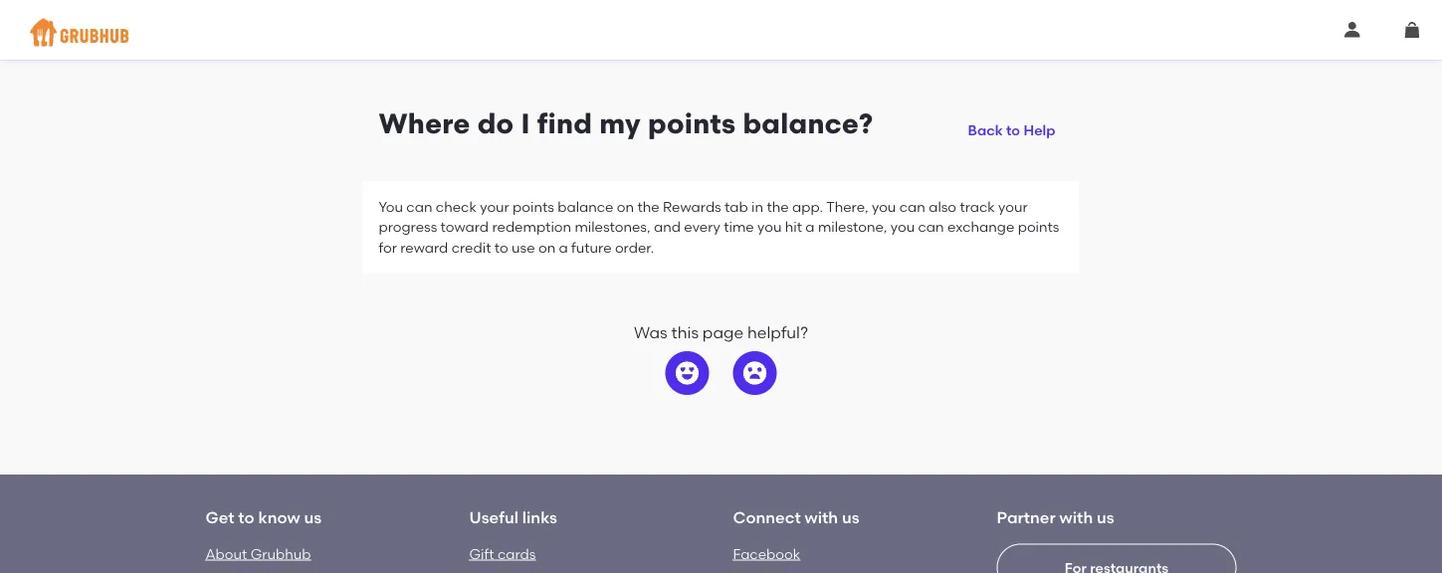 Task type: locate. For each thing, give the bounding box(es) containing it.
links
[[522, 508, 557, 528]]

0 horizontal spatial to
[[238, 508, 255, 528]]

1 horizontal spatial your
[[999, 198, 1028, 215]]

1 vertical spatial a
[[559, 239, 568, 256]]

back
[[968, 122, 1003, 139]]

facebook
[[733, 546, 801, 563]]

redemption
[[492, 219, 571, 235]]

1 horizontal spatial a
[[806, 219, 815, 235]]

a
[[806, 219, 815, 235], [559, 239, 568, 256]]

you right milestone,
[[891, 219, 915, 235]]

2 vertical spatial to
[[238, 508, 255, 528]]

2 vertical spatial points
[[1018, 219, 1060, 235]]

2 small image from the left
[[1405, 22, 1421, 38]]

2 horizontal spatial points
[[1018, 219, 1060, 235]]

back to help
[[968, 122, 1056, 139]]

0 horizontal spatial small image
[[1345, 22, 1361, 38]]

about grubhub
[[206, 546, 311, 563]]

1 horizontal spatial the
[[767, 198, 789, 215]]

points up 'redemption'
[[513, 198, 554, 215]]

points right my
[[648, 107, 736, 140]]

1 us from the left
[[304, 508, 322, 528]]

know
[[258, 508, 300, 528]]

with
[[805, 508, 838, 528], [1060, 508, 1093, 528]]

us for partner with us
[[1097, 508, 1115, 528]]

1 vertical spatial on
[[538, 239, 556, 256]]

a left future
[[559, 239, 568, 256]]

get to know us
[[206, 508, 322, 528]]

1 vertical spatial points
[[513, 198, 554, 215]]

your up "toward"
[[480, 198, 509, 215]]

0 horizontal spatial with
[[805, 508, 838, 528]]

2 us from the left
[[842, 508, 860, 528]]

milestone,
[[818, 219, 887, 235]]

connect with us
[[733, 508, 860, 528]]

to
[[1006, 122, 1021, 139], [495, 239, 508, 256], [238, 508, 255, 528]]

to right get
[[238, 508, 255, 528]]

grubhub
[[251, 546, 311, 563]]

progress
[[379, 219, 437, 235]]

us for connect with us
[[842, 508, 860, 528]]

to inside back to help link
[[1006, 122, 1021, 139]]

with right partner
[[1060, 508, 1093, 528]]

reward
[[400, 239, 448, 256]]

us right know on the bottom
[[304, 508, 322, 528]]

1 horizontal spatial small image
[[1405, 22, 1421, 38]]

small image
[[1345, 22, 1361, 38], [1405, 22, 1421, 38]]

a right hit
[[806, 219, 815, 235]]

the up and
[[638, 198, 660, 215]]

to left help in the right top of the page
[[1006, 122, 1021, 139]]

1 horizontal spatial points
[[648, 107, 736, 140]]

2 your from the left
[[999, 198, 1028, 215]]

future
[[572, 239, 612, 256]]

0 vertical spatial on
[[617, 198, 634, 215]]

can left also on the top of page
[[900, 198, 926, 215]]

us right partner
[[1097, 508, 1115, 528]]

this
[[672, 323, 699, 342]]

points right exchange
[[1018, 219, 1060, 235]]

check
[[436, 198, 477, 215]]

1 horizontal spatial on
[[617, 198, 634, 215]]

app.
[[792, 198, 823, 215]]

you
[[872, 198, 896, 215], [758, 219, 782, 235], [891, 219, 915, 235]]

on up milestones,
[[617, 198, 634, 215]]

0 vertical spatial points
[[648, 107, 736, 140]]

you can check your points balance on the rewards tab in the app. there, you can also track your progress toward redemption milestones, and every time you hit a milestone, you can exchange points for reward credit to use on a future order.
[[379, 198, 1060, 256]]

on
[[617, 198, 634, 215], [538, 239, 556, 256]]

useful
[[469, 508, 519, 528]]

back to help link
[[960, 107, 1064, 142]]

0 horizontal spatial on
[[538, 239, 556, 256]]

us
[[304, 508, 322, 528], [842, 508, 860, 528], [1097, 508, 1115, 528]]

find
[[537, 107, 592, 140]]

1 with from the left
[[805, 508, 838, 528]]

2 horizontal spatial to
[[1006, 122, 1021, 139]]

on right use
[[538, 239, 556, 256]]

1 vertical spatial to
[[495, 239, 508, 256]]

your
[[480, 198, 509, 215], [999, 198, 1028, 215]]

and
[[654, 219, 681, 235]]

my
[[599, 107, 641, 140]]

your right track
[[999, 198, 1028, 215]]

0 horizontal spatial the
[[638, 198, 660, 215]]

this page was not helpful image
[[743, 362, 767, 385]]

cards
[[498, 546, 536, 563]]

the right in
[[767, 198, 789, 215]]

1 horizontal spatial to
[[495, 239, 508, 256]]

with right connect
[[805, 508, 838, 528]]

2 horizontal spatial us
[[1097, 508, 1115, 528]]

us right connect
[[842, 508, 860, 528]]

order.
[[615, 239, 654, 256]]

to left use
[[495, 239, 508, 256]]

0 vertical spatial to
[[1006, 122, 1021, 139]]

1 the from the left
[[638, 198, 660, 215]]

1 horizontal spatial us
[[842, 508, 860, 528]]

can
[[407, 198, 433, 215], [900, 198, 926, 215], [918, 219, 944, 235]]

points
[[648, 107, 736, 140], [513, 198, 554, 215], [1018, 219, 1060, 235]]

the
[[638, 198, 660, 215], [767, 198, 789, 215]]

about grubhub link
[[206, 546, 311, 563]]

connect
[[733, 508, 801, 528]]

facebook link
[[733, 546, 801, 563]]

with for partner
[[1060, 508, 1093, 528]]

gift
[[469, 546, 494, 563]]

3 us from the left
[[1097, 508, 1115, 528]]

2 with from the left
[[1060, 508, 1093, 528]]

1 horizontal spatial with
[[1060, 508, 1093, 528]]

0 horizontal spatial us
[[304, 508, 322, 528]]

partner
[[997, 508, 1056, 528]]

in
[[752, 198, 764, 215]]

0 horizontal spatial your
[[480, 198, 509, 215]]

hit
[[785, 219, 802, 235]]



Task type: describe. For each thing, give the bounding box(es) containing it.
grubhub logo image
[[30, 12, 129, 52]]

0 horizontal spatial points
[[513, 198, 554, 215]]

you down in
[[758, 219, 782, 235]]

where do i find my points balance?
[[379, 107, 874, 140]]

time
[[724, 219, 754, 235]]

balance?
[[743, 107, 874, 140]]

0 horizontal spatial a
[[559, 239, 568, 256]]

2 the from the left
[[767, 198, 789, 215]]

with for connect
[[805, 508, 838, 528]]

do
[[478, 107, 514, 140]]

about
[[206, 546, 247, 563]]

for
[[379, 239, 397, 256]]

to for back to help
[[1006, 122, 1021, 139]]

every
[[684, 219, 721, 235]]

1 your from the left
[[480, 198, 509, 215]]

gift cards link
[[469, 546, 536, 563]]

rewards
[[663, 198, 721, 215]]

0 vertical spatial a
[[806, 219, 815, 235]]

also
[[929, 198, 957, 215]]

was
[[634, 323, 668, 342]]

help
[[1024, 122, 1056, 139]]

credit
[[452, 239, 491, 256]]

partner with us
[[997, 508, 1115, 528]]

tab
[[725, 198, 748, 215]]

where
[[379, 107, 471, 140]]

useful links
[[469, 508, 557, 528]]

there,
[[826, 198, 869, 215]]

toward
[[441, 219, 489, 235]]

i
[[521, 107, 530, 140]]

can down also on the top of page
[[918, 219, 944, 235]]

milestones,
[[575, 219, 651, 235]]

track
[[960, 198, 995, 215]]

1 small image from the left
[[1345, 22, 1361, 38]]

helpful?
[[748, 323, 808, 342]]

page
[[703, 323, 744, 342]]

to for get to know us
[[238, 508, 255, 528]]

you
[[379, 198, 403, 215]]

to inside you can check your points balance on the rewards tab in the app. there, you can also track your progress toward redemption milestones, and every time you hit a milestone, you can exchange points for reward credit to use on a future order.
[[495, 239, 508, 256]]

exchange
[[948, 219, 1015, 235]]

can up progress
[[407, 198, 433, 215]]

gift cards
[[469, 546, 536, 563]]

you right there,
[[872, 198, 896, 215]]

was this page helpful?
[[634, 323, 808, 342]]

use
[[512, 239, 535, 256]]

balance
[[558, 198, 614, 215]]

get
[[206, 508, 234, 528]]

this page was helpful image
[[675, 362, 699, 385]]



Task type: vqa. For each thing, say whether or not it's contained in the screenshot.
to to the bottom
yes



